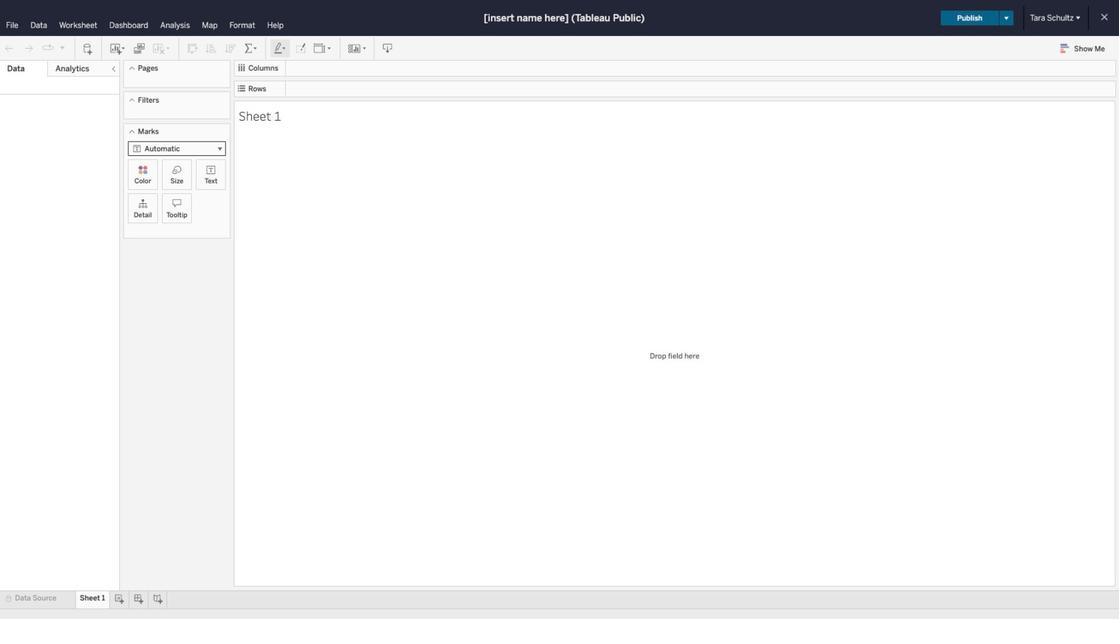 Task type: describe. For each thing, give the bounding box(es) containing it.
highlight image
[[273, 42, 287, 54]]

1 horizontal spatial replay animation image
[[59, 44, 66, 51]]

collapse image
[[110, 65, 117, 73]]

redo image
[[23, 42, 35, 54]]

format workbook image
[[294, 42, 306, 54]]

undo image
[[4, 42, 16, 54]]

new worksheet image
[[109, 42, 126, 54]]

new data source image
[[82, 42, 94, 54]]

sort descending image
[[225, 42, 237, 54]]

sort ascending image
[[206, 42, 218, 54]]

download image
[[382, 42, 394, 54]]



Task type: vqa. For each thing, say whether or not it's contained in the screenshot.
Clear Sheet image
yes



Task type: locate. For each thing, give the bounding box(es) containing it.
replay animation image right "redo" 'icon'
[[42, 42, 54, 54]]

show/hide cards image
[[348, 42, 367, 54]]

totals image
[[244, 42, 258, 54]]

clear sheet image
[[152, 42, 172, 54]]

replay animation image
[[42, 42, 54, 54], [59, 44, 66, 51]]

replay animation image left new data source icon
[[59, 44, 66, 51]]

swap rows and columns image
[[186, 42, 198, 54]]

fit image
[[314, 42, 333, 54]]

duplicate image
[[133, 42, 145, 54]]

0 horizontal spatial replay animation image
[[42, 42, 54, 54]]



